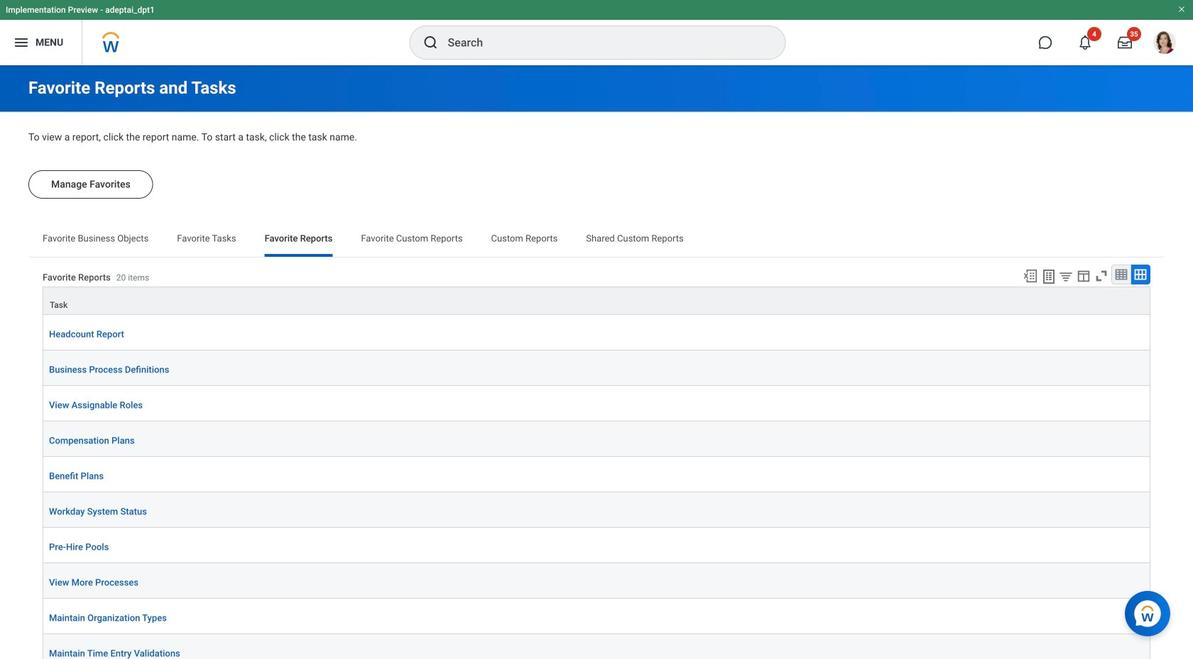 Task type: vqa. For each thing, say whether or not it's contained in the screenshot.
2nd Logan from the top of the page
no



Task type: describe. For each thing, give the bounding box(es) containing it.
search image
[[422, 34, 439, 51]]

profile logan mcneil image
[[1153, 31, 1176, 57]]

justify image
[[13, 34, 30, 51]]

table image
[[1114, 268, 1128, 282]]

export to excel image
[[1023, 269, 1038, 284]]



Task type: locate. For each thing, give the bounding box(es) containing it.
click to view/edit grid preferences image
[[1076, 269, 1092, 284]]

toolbar
[[1016, 265, 1150, 287]]

Search Workday  search field
[[448, 27, 756, 58]]

select to filter grid data image
[[1058, 269, 1074, 284]]

fullscreen image
[[1094, 269, 1109, 284]]

banner
[[0, 0, 1193, 65]]

main content
[[0, 65, 1193, 660]]

inbox large image
[[1118, 36, 1132, 50]]

row
[[43, 287, 1150, 315]]

export to worksheets image
[[1040, 269, 1057, 286]]

close environment banner image
[[1177, 5, 1186, 13]]

tab list
[[28, 223, 1165, 257]]

expand table image
[[1133, 268, 1148, 282]]

notifications large image
[[1078, 36, 1092, 50]]



